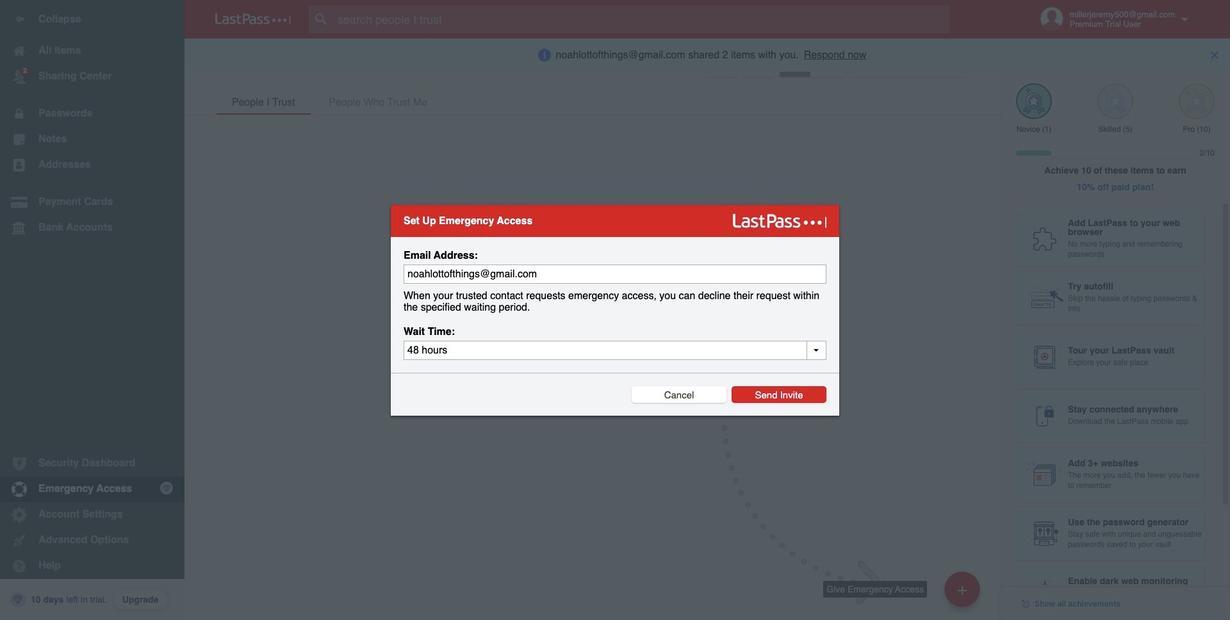 Task type: describe. For each thing, give the bounding box(es) containing it.
lastpass image
[[215, 13, 291, 25]]

search people I trust text field
[[309, 5, 975, 33]]

Search search field
[[309, 5, 975, 33]]

main navigation navigation
[[0, 0, 185, 620]]



Task type: locate. For each thing, give the bounding box(es) containing it.
new item navigation
[[722, 426, 1001, 620]]

None text field
[[404, 264, 827, 284]]

vault options navigation
[[185, 38, 1001, 77]]

dialog
[[391, 205, 840, 416]]



Task type: vqa. For each thing, say whether or not it's contained in the screenshot.
Main navigation navigation
yes



